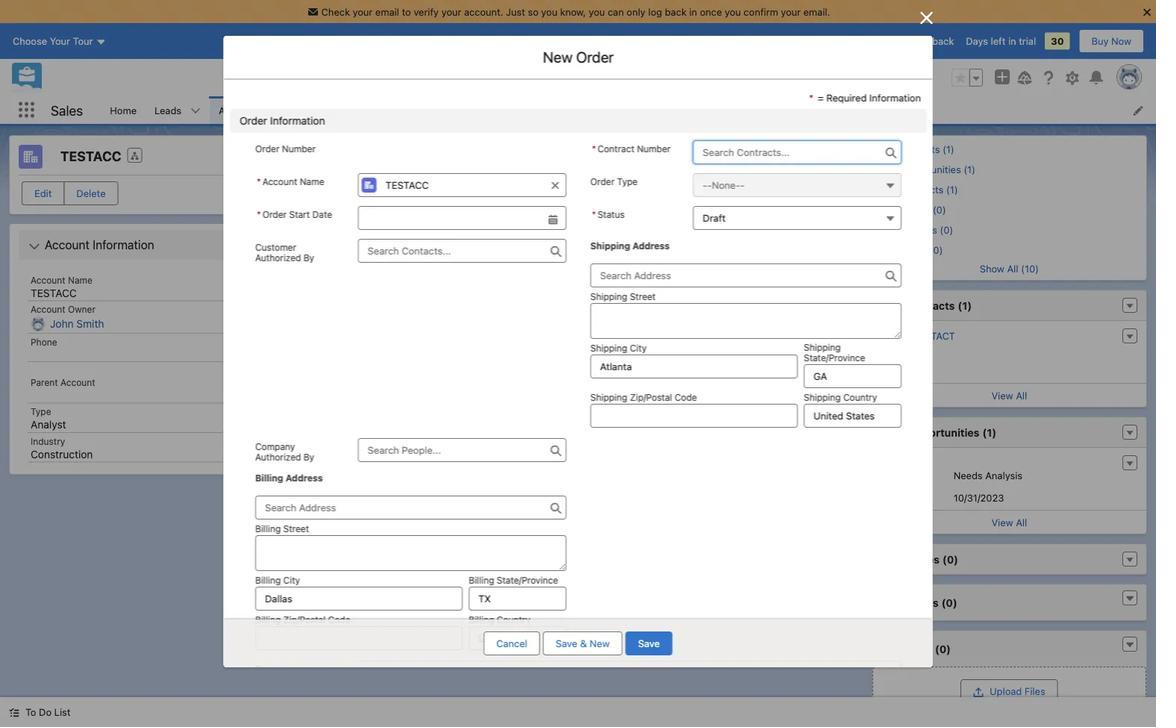 Task type: locate. For each thing, give the bounding box(es) containing it.
view up 'billing state/province' text box
[[560, 545, 582, 556]]

order left start at the left of the page
[[262, 209, 286, 219]]

view all for contracts (1)
[[560, 545, 596, 556]]

contact up email: phone:
[[910, 330, 955, 341]]

country
[[843, 392, 877, 402], [496, 614, 530, 625]]

* inside * status draft
[[592, 209, 596, 219]]

code up the account partner icon
[[328, 614, 350, 625]]

stage cell
[[471, 359, 620, 384]]

forecasts
[[554, 105, 598, 116]]

(0) for notes (0)
[[942, 596, 957, 609]]

phone inside button
[[553, 235, 583, 246]]

by up billing address
[[303, 452, 314, 462]]

2 your from the left
[[441, 6, 461, 17]]

text default image inside to do list button
[[9, 707, 19, 718]]

account for name
[[31, 275, 65, 285]]

action image inside 'opportunities' grid
[[815, 359, 853, 383]]

* account name
[[256, 176, 324, 187]]

1 horizontal spatial draft
[[703, 212, 725, 224]]

1 vertical spatial test contact
[[883, 330, 955, 341]]

company
[[255, 441, 295, 452]]

(0) down notes (0)
[[935, 643, 951, 655]]

save left &
[[556, 638, 578, 649]]

name up owner
[[68, 275, 92, 285]]

contacts right contacts icon
[[908, 299, 955, 311]]

accounts list item
[[210, 96, 289, 124]]

* for * = required information
[[809, 92, 813, 103]]

amount
[[626, 365, 664, 377]]

0 vertical spatial group
[[952, 69, 983, 87]]

partners (0) link
[[899, 224, 953, 236]]

your left email
[[353, 6, 373, 17]]

list item
[[841, 96, 940, 124]]

calendar link
[[467, 96, 525, 124]]

shipping up shipping country text box
[[804, 392, 841, 402]]

view all link up billing state/province
[[304, 538, 852, 562]]

1 number from the left
[[282, 143, 315, 154]]

city up amount
[[630, 343, 646, 353]]

1 vertical spatial information
[[270, 115, 325, 127]]

3 your from the left
[[781, 6, 801, 17]]

information inside dropdown button
[[93, 238, 154, 252]]

1 horizontal spatial save
[[638, 638, 660, 649]]

shipping
[[590, 240, 630, 251], [590, 291, 627, 302], [804, 342, 841, 352], [590, 343, 627, 353], [590, 392, 627, 402], [804, 392, 841, 402]]

you right so on the top
[[541, 6, 558, 17]]

in right back
[[689, 6, 697, 17]]

0 vertical spatial phone
[[553, 235, 583, 246]]

test inside list item
[[857, 105, 881, 116]]

(0)
[[943, 553, 958, 565], [378, 584, 394, 597], [942, 596, 957, 609], [387, 631, 403, 643], [935, 643, 951, 655]]

shipping inside shipping state/province
[[804, 342, 841, 352]]

billing for billing address
[[255, 473, 283, 483]]

view all for contacts (1)
[[992, 390, 1027, 401]]

test contact link down minutes
[[374, 259, 447, 271]]

campaign
[[740, 191, 786, 202]]

0 horizontal spatial text default image
[[9, 707, 19, 718]]

know,
[[560, 6, 586, 17]]

1 vertical spatial by
[[303, 452, 314, 462]]

test down * = required information
[[857, 105, 881, 116]]

1 horizontal spatial address
[[632, 240, 669, 251]]

ago
[[430, 208, 446, 219]]

* left status
[[592, 209, 596, 219]]

leads link
[[146, 96, 190, 124]]

code for shipping zip/postal code
[[674, 392, 697, 402]]

2 horizontal spatial you
[[725, 6, 741, 17]]

state/province for billing
[[496, 575, 558, 585]]

1 horizontal spatial to
[[729, 191, 738, 202]]

start
[[289, 209, 310, 219]]

0 vertical spatial text default image
[[923, 105, 933, 116]]

upload files
[[990, 686, 1046, 697]]

contract
[[597, 143, 634, 154], [313, 509, 352, 520]]

all
[[1007, 263, 1019, 274], [585, 281, 596, 293], [1016, 390, 1027, 401], [585, 412, 596, 423], [1016, 517, 1027, 528], [585, 545, 596, 556]]

email cell
[[636, 228, 726, 254]]

accounts
[[219, 105, 261, 116]]

1 horizontal spatial code
[[674, 392, 697, 402]]

0 horizontal spatial state/province
[[496, 575, 558, 585]]

(0) for partners (0)
[[387, 631, 403, 643]]

phone down john
[[31, 337, 57, 347]]

Company Authorized By text field
[[358, 438, 566, 462]]

reports list item
[[698, 96, 771, 124]]

account up john
[[31, 304, 65, 315]]

account owner
[[31, 304, 96, 315]]

your right verify
[[441, 6, 461, 17]]

Shipping Street text field
[[590, 303, 901, 339]]

test for test contact link within contacts "grid"
[[374, 259, 398, 270]]

orders image
[[881, 204, 892, 214], [313, 581, 331, 599]]

tab list containing activity
[[303, 142, 853, 172]]

contracts (1)
[[899, 184, 958, 195]]

contacts (1) right contacts icon
[[908, 299, 972, 311]]

billing up 'billing state/province' text box
[[468, 575, 494, 585]]

0 horizontal spatial test
[[374, 259, 398, 270]]

Search Address text field
[[590, 264, 901, 287]]

2 horizontal spatial contacts
[[908, 299, 955, 311]]

address down contracts image
[[285, 473, 322, 483]]

new up draft button
[[811, 191, 831, 202]]

date: inside 00000101 element
[[375, 509, 399, 520]]

contacts up updated
[[340, 187, 387, 199]]

number down order information on the top left of page
[[282, 143, 315, 154]]

tab list
[[303, 142, 853, 172]]

billing
[[255, 473, 283, 483], [255, 523, 280, 534], [255, 575, 280, 585], [468, 575, 494, 585], [255, 614, 280, 625], [468, 614, 494, 625]]

1 vertical spatial action image
[[815, 359, 853, 383]]

your left "email."
[[781, 6, 801, 17]]

order up order number
[[239, 115, 267, 127]]

orders image down contracts icon
[[881, 204, 892, 214]]

in right left
[[1008, 36, 1016, 47]]

order down order information on the top left of page
[[255, 143, 279, 154]]

0 vertical spatial by
[[303, 252, 314, 263]]

* = required information
[[809, 92, 921, 103]]

contacts image
[[881, 143, 892, 154]]

opportunities inside list item
[[376, 105, 438, 116]]

0 vertical spatial in
[[689, 6, 697, 17]]

1 horizontal spatial text default image
[[923, 105, 933, 116]]

0 horizontal spatial contacts
[[298, 105, 339, 116]]

contracts image
[[313, 449, 331, 467]]

shipping for shipping country
[[804, 392, 841, 402]]

new for new order
[[543, 48, 572, 66]]

customer
[[255, 242, 296, 252]]

action image
[[815, 228, 853, 252], [815, 359, 853, 383]]

(1) right contracts on the bottom of page
[[394, 451, 408, 464]]

all for view all link associated with contracts (1)
[[585, 545, 596, 556]]

0 horizontal spatial save
[[556, 638, 578, 649]]

state/province up 'billing state/province' text box
[[496, 575, 558, 585]]

1 vertical spatial name
[[373, 235, 401, 246]]

zip/postal
[[630, 392, 672, 402], [283, 614, 325, 625]]

partners (0)
[[899, 224, 953, 235]]

2 vertical spatial name
[[68, 275, 92, 285]]

shipping street
[[590, 291, 655, 302]]

2 you from the left
[[589, 6, 605, 17]]

Shipping Zip/Postal Code text field
[[590, 404, 798, 428]]

account information button
[[22, 233, 272, 257]]

draft inside * status draft
[[703, 212, 725, 224]]

city up billing zip/postal code at the bottom left of the page
[[283, 575, 300, 585]]

city
[[630, 343, 646, 353], [283, 575, 300, 585]]

0 horizontal spatial draft
[[358, 520, 381, 531]]

partners image
[[881, 224, 892, 234]]

account up account name
[[45, 238, 90, 252]]

view down 10/31/2023
[[992, 517, 1013, 528]]

cell
[[343, 228, 367, 254], [547, 254, 636, 275], [636, 254, 726, 275], [726, 254, 815, 275], [343, 365, 367, 384], [620, 384, 709, 405], [349, 389, 361, 401]]

contacts image
[[881, 296, 899, 314]]

new right &
[[590, 638, 610, 649]]

Billing Zip/Postal Code text field
[[255, 626, 462, 650]]

1 horizontal spatial your
[[441, 6, 461, 17]]

0 horizontal spatial country
[[496, 614, 530, 625]]

opportunities up needs
[[908, 426, 980, 438]]

test down 5
[[374, 259, 398, 270]]

1 horizontal spatial in
[[1008, 36, 1016, 47]]

leads list item
[[146, 96, 210, 124]]

street for shipping street
[[630, 291, 655, 302]]

opportunities image
[[881, 423, 899, 441]]

date: right close
[[910, 492, 934, 503]]

authorized inside the company authorized by
[[255, 452, 301, 462]]

(0) for orders (0)
[[378, 584, 394, 597]]

0 vertical spatial contacts
[[298, 105, 339, 116]]

2 save from the left
[[638, 638, 660, 649]]

order down service
[[590, 176, 614, 187]]

dashboards list item
[[607, 96, 698, 124]]

1 horizontal spatial opportunities
[[908, 426, 980, 438]]

account partner image
[[313, 628, 331, 646]]

files (0)
[[908, 643, 951, 655]]

cases (0) link
[[899, 244, 943, 256]]

buy
[[1092, 36, 1109, 47]]

(1)
[[390, 187, 404, 199], [958, 299, 972, 311], [983, 426, 997, 438], [394, 451, 408, 464]]

contacts up 'activity' at the top of page
[[298, 105, 339, 116]]

view all link down stage cell
[[304, 405, 852, 429]]

2 vertical spatial test
[[883, 330, 907, 341]]

0 vertical spatial state/province
[[804, 352, 865, 363]]

view down 'opportunities' grid
[[560, 412, 582, 423]]

* left =
[[809, 92, 813, 103]]

sales
[[51, 102, 83, 118]]

orders (0) link
[[899, 204, 946, 216]]

address for shipping address
[[632, 240, 669, 251]]

Shipping Country text field
[[804, 404, 901, 428]]

test for rightmost test contact link
[[883, 330, 907, 341]]

reports link
[[698, 96, 752, 124]]

account down order number
[[262, 176, 297, 187]]

contact inside "grid"
[[401, 259, 447, 270]]

order type --none--
[[590, 176, 745, 191]]

1 action cell from the top
[[815, 228, 853, 254]]

test up "email:"
[[883, 330, 907, 341]]

2 number from the left
[[637, 143, 670, 154]]

1 horizontal spatial number
[[637, 143, 670, 154]]

partners (0)
[[340, 631, 403, 643]]

orders (0)
[[899, 204, 946, 215]]

just
[[506, 6, 525, 17]]

orders image up billing zip/postal code at the bottom left of the page
[[313, 581, 331, 599]]

order inside the order type --none--
[[590, 176, 614, 187]]

0 vertical spatial action image
[[815, 228, 853, 252]]

00000101 element
[[304, 482, 487, 533]]

buy now button
[[1079, 29, 1144, 53]]

1 vertical spatial contacts
[[340, 187, 387, 199]]

0 vertical spatial text default image
[[1125, 640, 1135, 650]]

0 horizontal spatial orders image
[[313, 581, 331, 599]]

orders image for orders
[[313, 581, 331, 599]]

search... button
[[406, 66, 704, 90]]

0 vertical spatial contacts (1)
[[340, 187, 404, 199]]

by for customer authorized by
[[303, 252, 314, 263]]

order information
[[239, 115, 325, 127]]

view all link down phone cell
[[304, 275, 852, 299]]

shipping up the shipping city
[[590, 291, 627, 302]]

1 authorized from the top
[[255, 252, 301, 263]]

contacts grid
[[304, 228, 853, 275]]

billing up 'billing city'
[[255, 523, 280, 534]]

1 horizontal spatial text default image
[[1125, 640, 1135, 650]]

None text field
[[358, 206, 566, 230]]

contract end date:
[[313, 509, 399, 520]]

0 horizontal spatial test contact link
[[374, 259, 447, 271]]

2 vertical spatial text default image
[[1125, 593, 1135, 604]]

list item containing *
[[841, 96, 940, 124]]

1 horizontal spatial you
[[589, 6, 605, 17]]

1 vertical spatial test contact link
[[883, 330, 955, 342]]

leads
[[155, 105, 181, 116]]

(0) for cases (0)
[[943, 553, 958, 565]]

john smith link
[[50, 318, 104, 331]]

information down delete button
[[93, 238, 154, 252]]

test contact for rightmost test contact link
[[883, 330, 955, 341]]

authorized for customer
[[255, 252, 301, 263]]

1 horizontal spatial test contact
[[883, 330, 955, 341]]

name cell
[[367, 228, 547, 254]]

street down shipping address
[[630, 291, 655, 302]]

0 vertical spatial country
[[843, 392, 877, 402]]

1 horizontal spatial test contact link
[[883, 330, 955, 342]]

1 horizontal spatial type
[[617, 176, 637, 187]]

opportunities
[[376, 105, 438, 116], [908, 426, 980, 438]]

1 horizontal spatial state/province
[[804, 352, 865, 363]]

1 vertical spatial to
[[729, 191, 738, 202]]

(1) up needs analysis
[[983, 426, 997, 438]]

0 horizontal spatial opportunities
[[376, 105, 438, 116]]

billing down the edit industry image
[[255, 473, 283, 483]]

1 horizontal spatial name
[[299, 176, 324, 187]]

order
[[576, 48, 614, 66], [239, 115, 267, 127], [255, 143, 279, 154], [590, 176, 614, 187], [262, 209, 286, 219]]

2 action image from the top
[[815, 359, 853, 383]]

view all link for contacts (1)
[[872, 383, 1147, 407]]

account right parent
[[60, 377, 95, 387]]

0 vertical spatial city
[[630, 343, 646, 353]]

country for shipping country
[[843, 392, 877, 402]]

0 vertical spatial date:
[[910, 492, 934, 503]]

shipping up shipping state/province text box
[[804, 342, 841, 352]]

add to campaign
[[708, 191, 786, 202]]

0 vertical spatial test contact
[[374, 259, 447, 270]]

0 vertical spatial zip/postal
[[630, 392, 672, 402]]

new up search... button at the top of page
[[543, 48, 572, 66]]

amount button
[[620, 359, 709, 383]]

0 vertical spatial type
[[617, 176, 637, 187]]

0 horizontal spatial information
[[93, 238, 154, 252]]

by inside the company authorized by
[[303, 452, 314, 462]]

1 vertical spatial text default image
[[28, 241, 40, 253]]

city for billing city
[[283, 575, 300, 585]]

forecasts link
[[545, 96, 607, 124]]

1 vertical spatial date:
[[375, 509, 399, 520]]

* status draft
[[592, 209, 725, 224]]

Billing City text field
[[255, 587, 462, 611]]

opportunities for opportunities
[[376, 105, 438, 116]]

1 horizontal spatial street
[[630, 291, 655, 302]]

Order Type button
[[693, 173, 901, 197]]

number
[[282, 143, 315, 154], [637, 143, 670, 154]]

0 horizontal spatial text default image
[[28, 241, 40, 253]]

10/31/2023
[[954, 492, 1004, 503]]

you right once
[[725, 6, 741, 17]]

state/province up shipping state/province text box
[[804, 352, 865, 363]]

0 vertical spatial testacc
[[60, 148, 121, 164]]

authorized down * order start date
[[255, 252, 301, 263]]

zip/postal down amount
[[630, 392, 672, 402]]

action cell
[[815, 228, 853, 254], [815, 359, 853, 384]]

view all
[[560, 281, 596, 293], [992, 390, 1027, 401], [560, 412, 596, 423], [992, 517, 1027, 528], [560, 545, 596, 556]]

contacts (1) link
[[899, 143, 955, 155]]

information up 'qt'
[[869, 92, 921, 103]]

opportunities for opportunities (1)
[[908, 426, 980, 438]]

test
[[857, 105, 881, 116], [374, 259, 398, 270], [883, 330, 907, 341]]

1 action image from the top
[[815, 228, 853, 252]]

account inside the account information dropdown button
[[45, 238, 90, 252]]

1 vertical spatial authorized
[[255, 452, 301, 462]]

* up customer
[[256, 209, 261, 219]]

action cell down new button at the right of page
[[815, 228, 853, 254]]

0 horizontal spatial group
[[255, 206, 566, 230]]

none-
[[712, 180, 740, 191]]

billing for billing country
[[468, 614, 494, 625]]

billing down 'billing city'
[[255, 614, 280, 625]]

contact for rightmost test contact link
[[910, 330, 955, 341]]

shipping down amount
[[590, 392, 627, 402]]

zip/postal up the account partner icon
[[283, 614, 325, 625]]

close date:
[[881, 492, 934, 503]]

files element
[[872, 630, 1147, 727]]

by inside customer authorized by
[[303, 252, 314, 263]]

test inside contacts "grid"
[[374, 259, 398, 270]]

so
[[528, 6, 539, 17]]

city for shipping city
[[630, 343, 646, 353]]

contract down dashboards
[[597, 143, 634, 154]]

1 vertical spatial text default image
[[9, 707, 19, 718]]

action image for 1st 'action' cell from the top
[[815, 228, 853, 252]]

view all for opportunities (1)
[[992, 517, 1027, 528]]

1 save from the left
[[556, 638, 578, 649]]

contact
[[401, 259, 447, 270], [910, 330, 955, 341]]

close
[[881, 492, 907, 503]]

1 horizontal spatial country
[[843, 392, 877, 402]]

view all link for contracts (1)
[[304, 538, 852, 562]]

new inside 'sales' tab panel
[[811, 191, 831, 202]]

edit industry image
[[252, 449, 262, 459]]

to right add
[[729, 191, 738, 202]]

by
[[303, 252, 314, 263], [303, 452, 314, 462]]

2 horizontal spatial information
[[869, 92, 921, 103]]

list containing home
[[101, 96, 1156, 124]]

group
[[952, 69, 983, 87], [255, 206, 566, 230]]

action image inside contacts "grid"
[[815, 228, 853, 252]]

code up shipping zip/postal code text field
[[674, 392, 697, 402]]

1 horizontal spatial contacts (1)
[[908, 299, 972, 311]]

2 authorized from the top
[[255, 452, 301, 462]]

1 horizontal spatial city
[[630, 343, 646, 353]]

2 horizontal spatial your
[[781, 6, 801, 17]]

1 vertical spatial contact
[[910, 330, 955, 341]]

street left status:
[[283, 523, 309, 534]]

home
[[110, 105, 137, 116]]

order for order information
[[239, 115, 267, 127]]

authorized inside customer authorized by
[[255, 252, 301, 263]]

(10)
[[1021, 263, 1039, 274]]

(1) for needs analysis
[[983, 426, 997, 438]]

search...
[[435, 72, 475, 83]]

2 horizontal spatial name
[[373, 235, 401, 246]]

in
[[689, 6, 697, 17], [1008, 36, 1016, 47]]

shipping for shipping street
[[590, 291, 627, 302]]

0 vertical spatial code
[[674, 392, 697, 402]]

list
[[101, 96, 1156, 124]]

text default image
[[923, 105, 933, 116], [28, 241, 40, 253], [1125, 593, 1135, 604]]

1 horizontal spatial test
[[857, 105, 881, 116]]

opportunities (1) link
[[899, 163, 976, 175]]

1 vertical spatial action cell
[[815, 359, 853, 384]]

left
[[991, 36, 1006, 47]]

name down 'activity' at the top of page
[[299, 176, 324, 187]]

0 horizontal spatial in
[[689, 6, 697, 17]]

* down required
[[850, 105, 854, 116]]

1 horizontal spatial contract
[[597, 143, 634, 154]]

1 horizontal spatial information
[[270, 115, 325, 127]]

(0) inside files element
[[935, 643, 951, 655]]

country up shipping country text box
[[843, 392, 877, 402]]

contracts (1) link
[[899, 184, 958, 196]]

3 you from the left
[[725, 6, 741, 17]]

save right &
[[638, 638, 660, 649]]

type down * contract number on the right of page
[[617, 176, 637, 187]]

name down 5
[[373, 235, 401, 246]]

email:
[[881, 354, 908, 365]]

0 horizontal spatial contract
[[313, 509, 352, 520]]

to right email
[[402, 6, 411, 17]]

* for * contract number
[[592, 143, 596, 154]]

billing for billing state/province
[[468, 575, 494, 585]]

street for billing street
[[283, 523, 309, 534]]

country up billing country text box
[[496, 614, 530, 625]]

test contact element
[[872, 327, 1147, 378]]

contracts (1)
[[340, 451, 408, 464]]

0 horizontal spatial contacts (1)
[[340, 187, 404, 199]]

action image down new button at the right of page
[[815, 228, 853, 252]]

2 - from the left
[[707, 180, 712, 191]]

phone left shipping address
[[553, 235, 583, 246]]

test contact inside contacts "grid"
[[374, 259, 447, 270]]

date: right "end"
[[375, 509, 399, 520]]

action image up shipping country on the bottom
[[815, 359, 853, 383]]

0 vertical spatial orders image
[[881, 204, 892, 214]]

shipping down status
[[590, 240, 630, 251]]

1 by from the top
[[303, 252, 314, 263]]

0 horizontal spatial test contact
[[374, 259, 447, 270]]

1 vertical spatial new
[[811, 191, 831, 202]]

country for billing country
[[496, 614, 530, 625]]

0 horizontal spatial your
[[353, 6, 373, 17]]

authorized up billing address
[[255, 452, 301, 462]]

2 horizontal spatial test
[[883, 330, 907, 341]]

view all link down 10/31/2023
[[872, 510, 1147, 534]]

contacts (1) up updated
[[340, 187, 404, 199]]

opportunities down search...
[[376, 105, 438, 116]]

accounts link
[[210, 96, 270, 124]]

* down forecasts at top
[[592, 143, 596, 154]]

text default image
[[1125, 640, 1135, 650], [9, 707, 19, 718]]

0 horizontal spatial new
[[543, 48, 572, 66]]

cases (0)
[[908, 553, 958, 565]]

state/province
[[804, 352, 865, 363], [496, 575, 558, 585]]

owner
[[68, 304, 96, 315]]

opportunities list item
[[368, 96, 467, 124]]

1 horizontal spatial contact
[[910, 330, 955, 341]]

test contact down minutes
[[374, 259, 447, 270]]

number up the order type --none--
[[637, 143, 670, 154]]

type up analyst
[[31, 406, 51, 417]]

0 horizontal spatial phone
[[31, 337, 57, 347]]

(0) right cases
[[943, 553, 958, 565]]

contact for test contact link within contacts "grid"
[[401, 259, 447, 270]]

by right customer
[[303, 252, 314, 263]]

customer authorized by
[[255, 242, 314, 263]]

2 by from the top
[[303, 452, 314, 462]]

contract down 00000101 link
[[313, 509, 352, 520]]

0 horizontal spatial code
[[328, 614, 350, 625]]

save button
[[625, 632, 673, 655]]

0 vertical spatial action cell
[[815, 228, 853, 254]]

1 vertical spatial state/province
[[496, 575, 558, 585]]

0 vertical spatial contact
[[401, 259, 447, 270]]

address down * status draft
[[632, 240, 669, 251]]



Task type: vqa. For each thing, say whether or not it's contained in the screenshot.
SAVE in BUTTON
yes



Task type: describe. For each thing, give the bounding box(es) containing it.
Search Address text field
[[255, 496, 566, 520]]

address for billing address
[[285, 473, 322, 483]]

* for * order start date
[[256, 209, 261, 219]]

shipping country
[[804, 392, 877, 402]]

opportunities link
[[368, 96, 447, 124]]

construction
[[31, 448, 93, 460]]

notes (0)
[[908, 596, 957, 609]]

email.
[[804, 6, 830, 17]]

contacts inside list item
[[298, 105, 339, 116]]

3 - from the left
[[740, 180, 745, 191]]

quotes list item
[[771, 96, 841, 124]]

save for save
[[638, 638, 660, 649]]

1 horizontal spatial files
[[1025, 686, 1046, 697]]

check your email to verify your account. just so you know, you can only log back in once you confirm your email.
[[321, 6, 830, 17]]

Shipping City text field
[[590, 355, 798, 378]]

(0) for files (0)
[[935, 643, 951, 655]]

shipping zip/postal code
[[590, 392, 697, 402]]

(1) up 5
[[390, 187, 404, 199]]

* for * status draft
[[592, 209, 596, 219]]

billing for billing zip/postal code
[[255, 614, 280, 625]]

to
[[25, 707, 36, 718]]

opportunities grid
[[304, 359, 853, 406]]

view for opportunities (1)
[[992, 517, 1013, 528]]

zip/postal for billing
[[283, 614, 325, 625]]

0 vertical spatial to
[[402, 6, 411, 17]]

email button
[[636, 228, 726, 252]]

code for billing zip/postal code
[[328, 614, 350, 625]]

analysis
[[985, 470, 1023, 481]]

minutes
[[394, 208, 428, 219]]

account information
[[45, 238, 154, 252]]

quotes
[[780, 105, 813, 116]]

title cell
[[726, 228, 815, 254]]

* for * account name
[[256, 176, 261, 187]]

information for account information
[[93, 238, 154, 252]]

all for view all link below stage cell
[[585, 412, 596, 423]]

0 horizontal spatial type
[[31, 406, 51, 417]]

•
[[340, 208, 345, 219]]

shipping for shipping zip/postal code
[[590, 392, 627, 402]]

by for company authorized by
[[303, 452, 314, 462]]

account for information
[[45, 238, 90, 252]]

name inside 'button'
[[373, 235, 401, 246]]

save & new
[[556, 638, 610, 649]]

back
[[665, 6, 687, 17]]

1/28/2024 status:
[[313, 509, 404, 531]]

action image for first 'action' cell from the bottom of the 'sales' tab panel
[[815, 359, 853, 383]]

amount cell
[[620, 359, 709, 384]]

account name
[[31, 275, 92, 285]]

order for order number
[[255, 143, 279, 154]]

upload
[[990, 686, 1022, 697]]

order number
[[255, 143, 315, 154]]

contacts inside 'sales' tab panel
[[340, 187, 387, 199]]

Customer Authorized By text field
[[358, 239, 566, 263]]

* order start date
[[256, 209, 332, 219]]

parent account
[[31, 377, 95, 387]]

0 horizontal spatial files
[[908, 643, 932, 655]]

Billing Street text field
[[255, 535, 566, 571]]

text default image inside the account information dropdown button
[[28, 241, 40, 253]]

contacts (1)
[[899, 143, 955, 155]]

test contact link inside contacts "grid"
[[374, 259, 447, 271]]

view all link for opportunities (1)
[[872, 510, 1147, 534]]

delete
[[76, 188, 106, 199]]

(1) for email:
[[958, 299, 972, 311]]

do
[[39, 707, 52, 718]]

draft inside 00000101 element
[[358, 520, 381, 531]]

close date cell
[[709, 359, 815, 384]]

contracts image
[[881, 184, 892, 194]]

days left in trial
[[966, 36, 1036, 47]]

1 horizontal spatial new
[[590, 638, 610, 649]]

1 you from the left
[[541, 6, 558, 17]]

billing for billing city
[[255, 575, 280, 585]]

status
[[597, 209, 624, 219]]

contract inside 00000101 element
[[313, 509, 352, 520]]

opp1 element
[[872, 454, 1147, 505]]

industry
[[31, 436, 65, 446]]

service link
[[582, 142, 623, 172]]

type inside the order type --none--
[[617, 176, 637, 187]]

2 action cell from the top
[[815, 359, 853, 384]]

state/province for shipping
[[804, 352, 865, 363]]

contacts (1) inside 'sales' tab panel
[[340, 187, 404, 199]]

email: phone:
[[881, 354, 913, 376]]

1 vertical spatial in
[[1008, 36, 1016, 47]]

group containing *
[[255, 206, 566, 230]]

to do list
[[25, 707, 70, 718]]

Search Contracts... text field
[[693, 140, 901, 164]]

dashboards
[[616, 105, 670, 116]]

00000101
[[314, 485, 360, 496]]

view for contacts (1)
[[992, 390, 1013, 401]]

zip/postal for shipping
[[630, 392, 672, 402]]

opportunities image
[[881, 164, 892, 174]]

billing street
[[255, 523, 309, 534]]

new button
[[798, 184, 843, 208]]

order up search... button at the top of page
[[576, 48, 614, 66]]

sales tab panel
[[303, 172, 853, 655]]

verify
[[414, 6, 439, 17]]

all for contacts (1) view all link
[[1016, 390, 1027, 401]]

service
[[582, 150, 623, 164]]

billing for billing street
[[255, 523, 280, 534]]

1
[[313, 208, 317, 219]]

billing country
[[468, 614, 530, 625]]

calendar list item
[[467, 96, 545, 124]]

all for view all link below phone cell
[[585, 281, 596, 293]]

Billing Country text field
[[468, 626, 566, 650]]

contacts status
[[313, 208, 347, 219]]

to do list button
[[0, 697, 79, 727]]

quotes link
[[771, 96, 821, 124]]

Billing State/Province text field
[[468, 587, 566, 611]]

&
[[580, 638, 587, 649]]

email
[[375, 6, 399, 17]]

orders (0)
[[340, 584, 394, 597]]

shipping for shipping state/province
[[804, 342, 841, 352]]

john smith
[[50, 318, 104, 330]]

2 horizontal spatial text default image
[[1125, 593, 1135, 604]]

0 horizontal spatial name
[[68, 275, 92, 285]]

1 vertical spatial contacts (1)
[[908, 299, 972, 311]]

view down contacts "grid"
[[560, 281, 582, 293]]

* for * test qt
[[850, 105, 854, 116]]

order for order type --none--
[[590, 176, 614, 187]]

billing zip/postal code
[[255, 614, 350, 625]]

save for save & new
[[556, 638, 578, 649]]

shipping state/province
[[804, 342, 865, 363]]

all for view all link corresponding to opportunities (1)
[[1016, 517, 1027, 528]]

contracts
[[340, 451, 391, 464]]

cancel button
[[484, 632, 540, 655]]

TESTACC text field
[[358, 173, 566, 197]]

text default image inside list
[[923, 105, 933, 116]]

now
[[1112, 36, 1132, 47]]

date: inside opp1 element
[[910, 492, 934, 503]]

00000101 link
[[314, 485, 360, 497]]

email
[[642, 235, 668, 246]]

order inside group
[[262, 209, 286, 219]]

account for owner
[[31, 304, 65, 315]]

updated
[[347, 208, 384, 219]]

orders image for orders (0)
[[881, 204, 892, 214]]

contacts link
[[289, 96, 348, 124]]

inverse image
[[918, 9, 936, 27]]

analyst
[[31, 418, 66, 431]]

account image
[[19, 145, 43, 169]]

new order
[[543, 48, 614, 66]]

dashboards link
[[607, 96, 679, 124]]

only
[[627, 6, 646, 17]]

shipping for shipping city
[[590, 343, 627, 353]]

shipping for shipping address
[[590, 240, 630, 251]]

phone cell
[[547, 228, 636, 254]]

notes
[[908, 596, 939, 609]]

1/28/2024
[[358, 509, 404, 520]]

orders
[[340, 584, 375, 597]]

add
[[708, 191, 726, 202]]

* contract number
[[592, 143, 670, 154]]

status:
[[313, 520, 345, 531]]

text default image inside files element
[[1125, 640, 1135, 650]]

to inside button
[[729, 191, 738, 202]]

1 - from the left
[[703, 180, 707, 191]]

=
[[817, 92, 824, 103]]

billing address
[[255, 473, 322, 483]]

1 vertical spatial phone
[[31, 337, 57, 347]]

0 vertical spatial contract
[[597, 143, 634, 154]]

authorized for company
[[255, 452, 301, 462]]

add to campaign button
[[695, 184, 799, 208]]

home link
[[101, 96, 146, 124]]

(1) for contract end date:
[[394, 451, 408, 464]]

cases (0)
[[899, 244, 943, 255]]

once
[[700, 6, 722, 17]]

5
[[386, 208, 392, 219]]

1 vertical spatial testacc
[[31, 287, 77, 299]]

parent
[[31, 377, 58, 387]]

required
[[826, 92, 867, 103]]

feedback
[[910, 36, 954, 47]]

0 vertical spatial information
[[869, 92, 921, 103]]

account.
[[464, 6, 503, 17]]

1 your from the left
[[353, 6, 373, 17]]

test contact for test contact link within contacts "grid"
[[374, 259, 447, 270]]

delete button
[[64, 181, 118, 205]]

show all (10)
[[980, 263, 1039, 274]]

show all (10) link
[[980, 263, 1039, 274]]

activity link
[[312, 142, 352, 172]]

shipping city
[[590, 343, 646, 353]]

Status, Draft button
[[693, 206, 901, 230]]

john
[[50, 318, 74, 330]]

new for new
[[811, 191, 831, 202]]

information for order information
[[270, 115, 325, 127]]

1 item • updated 5 minutes ago
[[313, 208, 446, 219]]

view for contracts (1)
[[560, 545, 582, 556]]

Shipping State/Province text field
[[804, 364, 901, 388]]

contacts list item
[[289, 96, 368, 124]]



